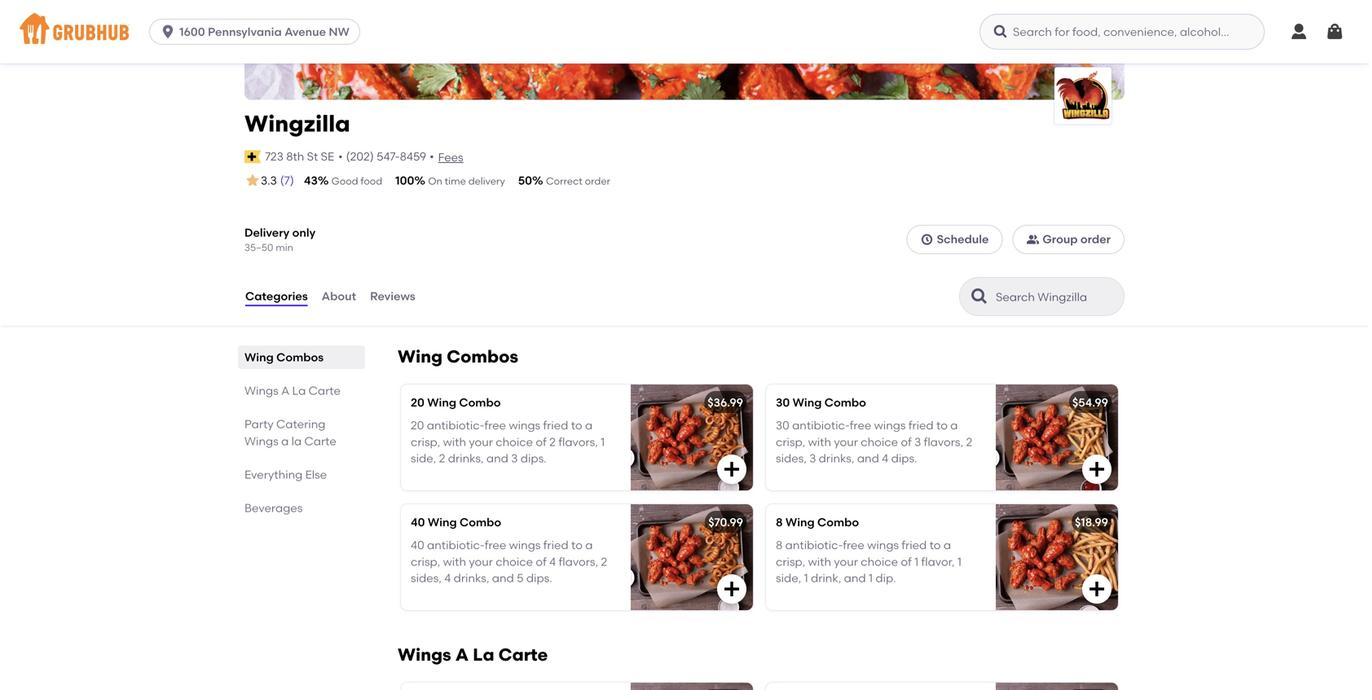 Task type: locate. For each thing, give the bounding box(es) containing it.
order inside group order 'button'
[[1080, 232, 1111, 246]]

your
[[469, 435, 493, 449], [834, 435, 858, 449], [469, 555, 493, 569], [834, 555, 858, 569]]

wingzilla logo image
[[1054, 70, 1112, 122]]

choice down 20 wing combo at the bottom of the page
[[496, 435, 533, 449]]

8 antibiotic-free wings fried to a crisp, with your choice of 1 flavor, 1 side, 1 drink, and 1 dip.
[[776, 538, 962, 585]]

your inside 20 antibiotic-free wings fried to a crisp, with your choice of 2 flavors, 1 side, 2 drinks, and 3 dips.
[[469, 435, 493, 449]]

choice for 1
[[861, 555, 898, 569]]

of for 2
[[536, 435, 547, 449]]

your down 40 wing combo
[[469, 555, 493, 569]]

free for 40 wing combo
[[485, 538, 506, 552]]

and
[[486, 452, 508, 465], [857, 452, 879, 465], [492, 571, 514, 585], [844, 571, 866, 585]]

30 wings image
[[996, 683, 1118, 690]]

and inside 20 antibiotic-free wings fried to a crisp, with your choice of 2 flavors, 1 side, 2 drinks, and 3 dips.
[[486, 452, 508, 465]]

combos down 'categories' button
[[276, 350, 324, 364]]

2
[[549, 435, 556, 449], [966, 435, 972, 449], [439, 452, 445, 465], [601, 555, 607, 569]]

0 horizontal spatial •
[[338, 150, 343, 164]]

about
[[322, 289, 356, 303]]

side, inside 20 antibiotic-free wings fried to a crisp, with your choice of 2 flavors, 1 side, 2 drinks, and 3 dips.
[[411, 452, 436, 465]]

free inside the 40 antibiotic-free wings fried to a crisp, with your choice of 4 flavors, 2 sides, 4 drinks, and 5 dips.
[[485, 538, 506, 552]]

30 inside 30 antibiotic-free wings fried to a crisp, with your choice of 3 flavors, 2 sides, 3 drinks, and 4 dips.
[[776, 419, 789, 432]]

combo
[[459, 395, 501, 409], [824, 395, 866, 409], [460, 515, 501, 529], [817, 515, 859, 529]]

of inside 20 antibiotic-free wings fried to a crisp, with your choice of 2 flavors, 1 side, 2 drinks, and 3 dips.
[[536, 435, 547, 449]]

carte up catering
[[309, 384, 341, 397]]

group order
[[1043, 232, 1111, 246]]

free down 30 wing combo on the right of the page
[[850, 419, 871, 432]]

0 horizontal spatial combos
[[276, 350, 324, 364]]

drinks, inside the 40 antibiotic-free wings fried to a crisp, with your choice of 4 flavors, 2 sides, 4 drinks, and 5 dips.
[[454, 571, 489, 585]]

delivery
[[468, 175, 505, 187]]

flavors, inside the 40 antibiotic-free wings fried to a crisp, with your choice of 4 flavors, 2 sides, 4 drinks, and 5 dips.
[[559, 555, 598, 569]]

with down 30 wing combo on the right of the page
[[808, 435, 831, 449]]

crisp, down 20 wing combo at the bottom of the page
[[411, 435, 440, 449]]

your up drink,
[[834, 555, 858, 569]]

and down 20 wing combo at the bottom of the page
[[486, 452, 508, 465]]

delivery
[[244, 226, 290, 239]]

combo up 20 antibiotic-free wings fried to a crisp, with your choice of 2 flavors, 1 side, 2 drinks, and 3 dips.
[[459, 395, 501, 409]]

wings for 5
[[509, 538, 541, 552]]

0 vertical spatial carte
[[309, 384, 341, 397]]

else
[[305, 468, 327, 481]]

a
[[585, 419, 593, 432], [950, 419, 958, 432], [281, 434, 289, 448], [585, 538, 593, 552], [944, 538, 951, 552]]

choice inside 8 antibiotic-free wings fried to a crisp, with your choice of 1 flavor, 1 side, 1 drink, and 1 dip.
[[861, 555, 898, 569]]

$18.99
[[1075, 515, 1108, 529]]

your down 30 wing combo on the right of the page
[[834, 435, 858, 449]]

side, down 20 wing combo at the bottom of the page
[[411, 452, 436, 465]]

with up drink,
[[808, 555, 831, 569]]

4 inside 30 antibiotic-free wings fried to a crisp, with your choice of 3 flavors, 2 sides, 3 drinks, and 4 dips.
[[882, 452, 888, 465]]

drinks, for 4
[[454, 571, 489, 585]]

antibiotic- for 1
[[785, 538, 843, 552]]

wing up 30 antibiotic-free wings fried to a crisp, with your choice of 3 flavors, 2 sides, 3 drinks, and 4 dips.
[[793, 395, 822, 409]]

your for 3
[[469, 435, 493, 449]]

1 inside 20 antibiotic-free wings fried to a crisp, with your choice of 2 flavors, 1 side, 2 drinks, and 3 dips.
[[601, 435, 605, 449]]

choice for 3
[[496, 435, 533, 449]]

30 down 30 wing combo on the right of the page
[[776, 419, 789, 432]]

free inside 30 antibiotic-free wings fried to a crisp, with your choice of 3 flavors, 2 sides, 3 drinks, and 4 dips.
[[850, 419, 871, 432]]

antibiotic- for 4
[[427, 538, 485, 552]]

sides, inside the 40 antibiotic-free wings fried to a crisp, with your choice of 4 flavors, 2 sides, 4 drinks, and 5 dips.
[[411, 571, 442, 585]]

antibiotic- for 2
[[427, 419, 484, 432]]

(7)
[[280, 174, 294, 187]]

• (202) 547-8459 • fees
[[338, 150, 463, 164]]

flavors, for 2
[[558, 435, 598, 449]]

0 vertical spatial la
[[292, 384, 306, 397]]

crisp, inside 20 antibiotic-free wings fried to a crisp, with your choice of 2 flavors, 1 side, 2 drinks, and 3 dips.
[[411, 435, 440, 449]]

2 30 from the top
[[776, 419, 789, 432]]

2 40 from the top
[[411, 538, 424, 552]]

your inside 8 antibiotic-free wings fried to a crisp, with your choice of 1 flavor, 1 side, 1 drink, and 1 dip.
[[834, 555, 858, 569]]

a inside 20 antibiotic-free wings fried to a crisp, with your choice of 2 flavors, 1 side, 2 drinks, and 3 dips.
[[585, 419, 593, 432]]

of inside the 40 antibiotic-free wings fried to a crisp, with your choice of 4 flavors, 2 sides, 4 drinks, and 5 dips.
[[536, 555, 547, 569]]

to inside the 40 antibiotic-free wings fried to a crisp, with your choice of 4 flavors, 2 sides, 4 drinks, and 5 dips.
[[571, 538, 583, 552]]

a for 40 antibiotic-free wings fried to a crisp, with your choice of 4 flavors, 2 sides, 4 drinks, and 5 dips.
[[585, 538, 593, 552]]

2 20 from the top
[[411, 419, 424, 432]]

with down 40 wing combo
[[443, 555, 466, 569]]

wings inside the 40 antibiotic-free wings fried to a crisp, with your choice of 4 flavors, 2 sides, 4 drinks, and 5 dips.
[[509, 538, 541, 552]]

side,
[[411, 452, 436, 465], [776, 571, 801, 585]]

with down 20 wing combo at the bottom of the page
[[443, 435, 466, 449]]

1 vertical spatial 8
[[776, 538, 783, 552]]

0 horizontal spatial order
[[585, 175, 610, 187]]

antibiotic- inside 30 antibiotic-free wings fried to a crisp, with your choice of 3 flavors, 2 sides, 3 drinks, and 4 dips.
[[792, 419, 850, 432]]

free down 20 wing combo at the bottom of the page
[[484, 419, 506, 432]]

side, for 8 antibiotic-free wings fried to a crisp, with your choice of 1 flavor, 1 side, 1 drink, and 1 dip.
[[776, 571, 801, 585]]

categories
[[245, 289, 308, 303]]

wings for 4
[[874, 419, 906, 432]]

547-
[[377, 150, 400, 164]]

antibiotic-
[[427, 419, 484, 432], [792, 419, 850, 432], [427, 538, 485, 552], [785, 538, 843, 552]]

wing combos
[[398, 346, 518, 367], [244, 350, 324, 364]]

30 right $36.99
[[776, 395, 790, 409]]

antibiotic- inside 8 antibiotic-free wings fried to a crisp, with your choice of 1 flavor, 1 side, 1 drink, and 1 dip.
[[785, 538, 843, 552]]

your inside 30 antibiotic-free wings fried to a crisp, with your choice of 3 flavors, 2 sides, 3 drinks, and 4 dips.
[[834, 435, 858, 449]]

Search for food, convenience, alcohol... search field
[[980, 14, 1265, 50]]

a inside the party catering wings a la carte
[[281, 434, 289, 448]]

antibiotic- down 20 wing combo at the bottom of the page
[[427, 419, 484, 432]]

and for 4
[[857, 452, 879, 465]]

1 horizontal spatial wing combos
[[398, 346, 518, 367]]

crisp, down 30 wing combo on the right of the page
[[776, 435, 805, 449]]

1 horizontal spatial side,
[[776, 571, 801, 585]]

1 vertical spatial sides,
[[411, 571, 442, 585]]

• right 8459
[[430, 150, 434, 164]]

wing up 20 antibiotic-free wings fried to a crisp, with your choice of 2 flavors, 1 side, 2 drinks, and 3 dips.
[[427, 395, 456, 409]]

1 horizontal spatial sides,
[[776, 452, 807, 465]]

combos up 20 wing combo at the bottom of the page
[[447, 346, 518, 367]]

sides, down 30 wing combo on the right of the page
[[776, 452, 807, 465]]

choice inside 30 antibiotic-free wings fried to a crisp, with your choice of 3 flavors, 2 sides, 3 drinks, and 4 dips.
[[861, 435, 898, 449]]

with inside 20 antibiotic-free wings fried to a crisp, with your choice of 2 flavors, 1 side, 2 drinks, and 3 dips.
[[443, 435, 466, 449]]

1 vertical spatial wings a la carte
[[398, 644, 548, 665]]

reviews button
[[369, 267, 416, 326]]

svg image inside the schedule 'button'
[[921, 233, 934, 246]]

a
[[281, 384, 289, 397], [455, 644, 469, 665]]

and right drink,
[[844, 571, 866, 585]]

a for 20 antibiotic-free wings fried to a crisp, with your choice of 2 flavors, 1 side, 2 drinks, and 3 dips.
[[585, 419, 593, 432]]

2 8 from the top
[[776, 538, 783, 552]]

your down 20 wing combo at the bottom of the page
[[469, 435, 493, 449]]

1 • from the left
[[338, 150, 343, 164]]

carte right la
[[304, 434, 336, 448]]

1 20 from the top
[[411, 395, 424, 409]]

fried
[[543, 419, 568, 432], [908, 419, 934, 432], [543, 538, 568, 552], [902, 538, 927, 552]]

antibiotic- down 8 wing combo
[[785, 538, 843, 552]]

0 horizontal spatial a
[[281, 384, 289, 397]]

8th
[[286, 150, 304, 164]]

1 vertical spatial side,
[[776, 571, 801, 585]]

wings for 1
[[867, 538, 899, 552]]

order
[[585, 175, 610, 187], [1080, 232, 1111, 246]]

30 for 30 wing combo
[[776, 395, 790, 409]]

main navigation navigation
[[0, 0, 1369, 64]]

0 vertical spatial 40
[[411, 515, 425, 529]]

combo up the 40 antibiotic-free wings fried to a crisp, with your choice of 4 flavors, 2 sides, 4 drinks, and 5 dips.
[[460, 515, 501, 529]]

0 vertical spatial wings a la carte
[[244, 384, 341, 397]]

and inside the 40 antibiotic-free wings fried to a crisp, with your choice of 4 flavors, 2 sides, 4 drinks, and 5 dips.
[[492, 571, 514, 585]]

40 for 40 wing combo
[[411, 515, 425, 529]]

party catering wings a la carte
[[244, 417, 336, 448]]

wing up the 40 antibiotic-free wings fried to a crisp, with your choice of 4 flavors, 2 sides, 4 drinks, and 5 dips.
[[428, 515, 457, 529]]

fried inside 20 antibiotic-free wings fried to a crisp, with your choice of 2 flavors, 1 side, 2 drinks, and 3 dips.
[[543, 419, 568, 432]]

wings a la carte
[[244, 384, 341, 397], [398, 644, 548, 665]]

with
[[443, 435, 466, 449], [808, 435, 831, 449], [443, 555, 466, 569], [808, 555, 831, 569]]

1 vertical spatial 30
[[776, 419, 789, 432]]

with for 1
[[808, 555, 831, 569]]

1 horizontal spatial 4
[[549, 555, 556, 569]]

party
[[244, 417, 274, 431]]

30 antibiotic-free wings fried to a crisp, with your choice of 3 flavors, 2 sides, 3 drinks, and 4 dips.
[[776, 419, 972, 465]]

wings
[[509, 419, 540, 432], [874, 419, 906, 432], [509, 538, 541, 552], [867, 538, 899, 552]]

wing combos down 'categories' button
[[244, 350, 324, 364]]

•
[[338, 150, 343, 164], [430, 150, 434, 164]]

everything else
[[244, 468, 327, 481]]

20 antibiotic-free wings fried to a crisp, with your choice of 2 flavors, 1 side, 2 drinks, and 3 dips.
[[411, 419, 605, 465]]

2 horizontal spatial 3
[[914, 435, 921, 449]]

1 vertical spatial wings
[[244, 434, 278, 448]]

and inside 8 antibiotic-free wings fried to a crisp, with your choice of 1 flavor, 1 side, 1 drink, and 1 dip.
[[844, 571, 866, 585]]

choice up dip.
[[861, 555, 898, 569]]

drinks, down 30 wing combo on the right of the page
[[819, 452, 854, 465]]

43
[[304, 174, 318, 187]]

to inside 20 antibiotic-free wings fried to a crisp, with your choice of 2 flavors, 1 side, 2 drinks, and 3 dips.
[[571, 419, 582, 432]]

8 wing combo image
[[996, 504, 1118, 610]]

0 vertical spatial side,
[[411, 452, 436, 465]]

8 for 8 antibiotic-free wings fried to a crisp, with your choice of 1 flavor, 1 side, 1 drink, and 1 dip.
[[776, 538, 783, 552]]

drinks, left "5"
[[454, 571, 489, 585]]

crisp,
[[411, 435, 440, 449], [776, 435, 805, 449], [411, 555, 440, 569], [776, 555, 805, 569]]

order right group
[[1080, 232, 1111, 246]]

20 wing combo image
[[631, 384, 753, 490]]

0 vertical spatial 20
[[411, 395, 424, 409]]

0 vertical spatial sides,
[[776, 452, 807, 465]]

dips. inside 20 antibiotic-free wings fried to a crisp, with your choice of 2 flavors, 1 side, 2 drinks, and 3 dips.
[[521, 452, 547, 465]]

fried inside 8 antibiotic-free wings fried to a crisp, with your choice of 1 flavor, 1 side, 1 drink, and 1 dip.
[[902, 538, 927, 552]]

1 vertical spatial carte
[[304, 434, 336, 448]]

1 horizontal spatial wings a la carte
[[398, 644, 548, 665]]

20 inside 20 antibiotic-free wings fried to a crisp, with your choice of 2 flavors, 1 side, 2 drinks, and 3 dips.
[[411, 419, 424, 432]]

categories button
[[244, 267, 309, 326]]

pennsylvania
[[208, 25, 282, 39]]

1 40 from the top
[[411, 515, 425, 529]]

beverages
[[244, 501, 303, 515]]

antibiotic- down 40 wing combo
[[427, 538, 485, 552]]

dips. inside 30 antibiotic-free wings fried to a crisp, with your choice of 3 flavors, 2 sides, 3 drinks, and 4 dips.
[[891, 452, 917, 465]]

dips. inside the 40 antibiotic-free wings fried to a crisp, with your choice of 4 flavors, 2 sides, 4 drinks, and 5 dips.
[[526, 571, 552, 585]]

8 down 8 wing combo
[[776, 538, 783, 552]]

side, left drink,
[[776, 571, 801, 585]]

fried inside 30 antibiotic-free wings fried to a crisp, with your choice of 3 flavors, 2 sides, 3 drinks, and 4 dips.
[[908, 419, 934, 432]]

carte
[[309, 384, 341, 397], [304, 434, 336, 448], [498, 644, 548, 665]]

combo for 20 wing combo
[[459, 395, 501, 409]]

flavors,
[[558, 435, 598, 449], [924, 435, 963, 449], [559, 555, 598, 569]]

to inside 8 antibiotic-free wings fried to a crisp, with your choice of 1 flavor, 1 side, 1 drink, and 1 dip.
[[929, 538, 941, 552]]

your inside the 40 antibiotic-free wings fried to a crisp, with your choice of 4 flavors, 2 sides, 4 drinks, and 5 dips.
[[469, 555, 493, 569]]

wing
[[398, 346, 443, 367], [244, 350, 274, 364], [427, 395, 456, 409], [793, 395, 822, 409], [428, 515, 457, 529], [785, 515, 815, 529]]

with inside 8 antibiotic-free wings fried to a crisp, with your choice of 1 flavor, 1 side, 1 drink, and 1 dip.
[[808, 555, 831, 569]]

free down 40 wing combo
[[485, 538, 506, 552]]

sides, down 40 wing combo
[[411, 571, 442, 585]]

and for 1
[[844, 571, 866, 585]]

free inside 20 antibiotic-free wings fried to a crisp, with your choice of 2 flavors, 1 side, 2 drinks, and 3 dips.
[[484, 419, 506, 432]]

choice up "5"
[[496, 555, 533, 569]]

star icon image
[[244, 172, 261, 189]]

drinks, down 20 wing combo at the bottom of the page
[[448, 452, 484, 465]]

crisp, inside 8 antibiotic-free wings fried to a crisp, with your choice of 1 flavor, 1 side, 1 drink, and 1 dip.
[[776, 555, 805, 569]]

free inside 8 antibiotic-free wings fried to a crisp, with your choice of 1 flavor, 1 side, 1 drink, and 1 dip.
[[843, 538, 864, 552]]

1 horizontal spatial combos
[[447, 346, 518, 367]]

combo for 30 wing combo
[[824, 395, 866, 409]]

to for 3
[[936, 419, 948, 432]]

side, inside 8 antibiotic-free wings fried to a crisp, with your choice of 1 flavor, 1 side, 1 drink, and 1 dip.
[[776, 571, 801, 585]]

combo up 30 antibiotic-free wings fried to a crisp, with your choice of 3 flavors, 2 sides, 3 drinks, and 4 dips.
[[824, 395, 866, 409]]

about button
[[321, 267, 357, 326]]

sides,
[[776, 452, 807, 465], [411, 571, 442, 585]]

723
[[265, 150, 283, 164]]

fees
[[438, 151, 463, 164]]

order right correct
[[585, 175, 610, 187]]

20 wings image
[[631, 683, 753, 690]]

dips. for 2
[[521, 452, 547, 465]]

antibiotic- down 30 wing combo on the right of the page
[[792, 419, 850, 432]]

group
[[1043, 232, 1078, 246]]

crisp, down 40 wing combo
[[411, 555, 440, 569]]

with for 3
[[808, 435, 831, 449]]

with for 2
[[443, 435, 466, 449]]

free for 20 wing combo
[[484, 419, 506, 432]]

wingzilla
[[244, 110, 350, 137]]

everything
[[244, 468, 303, 481]]

flavors, for 4
[[559, 555, 598, 569]]

flavors, inside 20 antibiotic-free wings fried to a crisp, with your choice of 2 flavors, 1 side, 2 drinks, and 3 dips.
[[558, 435, 598, 449]]

wing up drink,
[[785, 515, 815, 529]]

combos
[[447, 346, 518, 367], [276, 350, 324, 364]]

combo up 8 antibiotic-free wings fried to a crisp, with your choice of 1 flavor, 1 side, 1 drink, and 1 dip.
[[817, 515, 859, 529]]

svg image
[[160, 24, 176, 40], [993, 24, 1009, 40], [722, 459, 742, 479], [1087, 459, 1107, 479], [1087, 579, 1107, 599]]

fried inside the 40 antibiotic-free wings fried to a crisp, with your choice of 4 flavors, 2 sides, 4 drinks, and 5 dips.
[[543, 538, 568, 552]]

your for 1
[[834, 555, 858, 569]]

la
[[292, 384, 306, 397], [473, 644, 494, 665]]

a inside 30 antibiotic-free wings fried to a crisp, with your choice of 3 flavors, 2 sides, 3 drinks, and 4 dips.
[[950, 419, 958, 432]]

crisp, for 20
[[411, 435, 440, 449]]

1
[[601, 435, 605, 449], [914, 555, 919, 569], [957, 555, 962, 569], [804, 571, 808, 585], [869, 571, 873, 585]]

1 horizontal spatial order
[[1080, 232, 1111, 246]]

drinks, inside 20 antibiotic-free wings fried to a crisp, with your choice of 2 flavors, 1 side, 2 drinks, and 3 dips.
[[448, 452, 484, 465]]

flavors, inside 30 antibiotic-free wings fried to a crisp, with your choice of 3 flavors, 2 sides, 3 drinks, and 4 dips.
[[924, 435, 963, 449]]

8
[[776, 515, 783, 529], [776, 538, 783, 552]]

carte down "5"
[[498, 644, 548, 665]]

1 vertical spatial 20
[[411, 419, 424, 432]]

antibiotic- inside the 40 antibiotic-free wings fried to a crisp, with your choice of 4 flavors, 2 sides, 4 drinks, and 5 dips.
[[427, 538, 485, 552]]

with inside 30 antibiotic-free wings fried to a crisp, with your choice of 3 flavors, 2 sides, 3 drinks, and 4 dips.
[[808, 435, 831, 449]]

• right se
[[338, 150, 343, 164]]

2 vertical spatial 4
[[444, 571, 451, 585]]

drinks, inside 30 antibiotic-free wings fried to a crisp, with your choice of 3 flavors, 2 sides, 3 drinks, and 4 dips.
[[819, 452, 854, 465]]

carte inside the party catering wings a la carte
[[304, 434, 336, 448]]

of inside 30 antibiotic-free wings fried to a crisp, with your choice of 3 flavors, 2 sides, 3 drinks, and 4 dips.
[[901, 435, 912, 449]]

1 vertical spatial 40
[[411, 538, 424, 552]]

40 inside the 40 antibiotic-free wings fried to a crisp, with your choice of 4 flavors, 2 sides, 4 drinks, and 5 dips.
[[411, 538, 424, 552]]

0 horizontal spatial sides,
[[411, 571, 442, 585]]

a inside the 40 antibiotic-free wings fried to a crisp, with your choice of 4 flavors, 2 sides, 4 drinks, and 5 dips.
[[585, 538, 593, 552]]

of
[[536, 435, 547, 449], [901, 435, 912, 449], [536, 555, 547, 569], [901, 555, 912, 569]]

a inside 8 antibiotic-free wings fried to a crisp, with your choice of 1 flavor, 1 side, 1 drink, and 1 dip.
[[944, 538, 951, 552]]

free down 8 wing combo
[[843, 538, 864, 552]]

st
[[307, 150, 318, 164]]

20
[[411, 395, 424, 409], [411, 419, 424, 432]]

1 30 from the top
[[776, 395, 790, 409]]

choice inside 20 antibiotic-free wings fried to a crisp, with your choice of 2 flavors, 1 side, 2 drinks, and 3 dips.
[[496, 435, 533, 449]]

free for 8 wing combo
[[843, 538, 864, 552]]

catering
[[276, 417, 325, 431]]

subscription pass image
[[244, 150, 261, 163]]

8 inside 8 antibiotic-free wings fried to a crisp, with your choice of 1 flavor, 1 side, 1 drink, and 1 dip.
[[776, 538, 783, 552]]

la
[[291, 434, 302, 448]]

1600
[[179, 25, 205, 39]]

and down 30 wing combo on the right of the page
[[857, 452, 879, 465]]

crisp, inside 30 antibiotic-free wings fried to a crisp, with your choice of 3 flavors, 2 sides, 3 drinks, and 4 dips.
[[776, 435, 805, 449]]

to inside 30 antibiotic-free wings fried to a crisp, with your choice of 3 flavors, 2 sides, 3 drinks, and 4 dips.
[[936, 419, 948, 432]]

1 8 from the top
[[776, 515, 783, 529]]

wings
[[244, 384, 278, 397], [244, 434, 278, 448], [398, 644, 451, 665]]

and inside 30 antibiotic-free wings fried to a crisp, with your choice of 3 flavors, 2 sides, 3 drinks, and 4 dips.
[[857, 452, 879, 465]]

1 vertical spatial a
[[455, 644, 469, 665]]

of for 1
[[901, 555, 912, 569]]

order for correct order
[[585, 175, 610, 187]]

0 vertical spatial 30
[[776, 395, 790, 409]]

with for 4
[[443, 555, 466, 569]]

of inside 8 antibiotic-free wings fried to a crisp, with your choice of 1 flavor, 1 side, 1 drink, and 1 dip.
[[901, 555, 912, 569]]

antibiotic- inside 20 antibiotic-free wings fried to a crisp, with your choice of 2 flavors, 1 side, 2 drinks, and 3 dips.
[[427, 419, 484, 432]]

crisp, down 8 wing combo
[[776, 555, 805, 569]]

wings inside 8 antibiotic-free wings fried to a crisp, with your choice of 1 flavor, 1 side, 1 drink, and 1 dip.
[[867, 538, 899, 552]]

wings inside 30 antibiotic-free wings fried to a crisp, with your choice of 3 flavors, 2 sides, 3 drinks, and 4 dips.
[[874, 419, 906, 432]]

0 vertical spatial order
[[585, 175, 610, 187]]

8 right the $70.99
[[776, 515, 783, 529]]

2 inside the 40 antibiotic-free wings fried to a crisp, with your choice of 4 flavors, 2 sides, 4 drinks, and 5 dips.
[[601, 555, 607, 569]]

se
[[321, 150, 334, 164]]

free
[[484, 419, 506, 432], [850, 419, 871, 432], [485, 538, 506, 552], [843, 538, 864, 552]]

1 horizontal spatial la
[[473, 644, 494, 665]]

0 vertical spatial 4
[[882, 452, 888, 465]]

0 horizontal spatial 3
[[511, 452, 518, 465]]

drinks,
[[448, 452, 484, 465], [819, 452, 854, 465], [454, 571, 489, 585]]

4
[[882, 452, 888, 465], [549, 555, 556, 569], [444, 571, 451, 585]]

1 horizontal spatial •
[[430, 150, 434, 164]]

wings inside 20 antibiotic-free wings fried to a crisp, with your choice of 2 flavors, 1 side, 2 drinks, and 3 dips.
[[509, 419, 540, 432]]

8 wing combo
[[776, 515, 859, 529]]

and left "5"
[[492, 571, 514, 585]]

40
[[411, 515, 425, 529], [411, 538, 424, 552]]

3.3
[[261, 174, 277, 188]]

crisp, inside the 40 antibiotic-free wings fried to a crisp, with your choice of 4 flavors, 2 sides, 4 drinks, and 5 dips.
[[411, 555, 440, 569]]

svg image for 20 wing combo
[[722, 459, 742, 479]]

2 horizontal spatial 4
[[882, 452, 888, 465]]

wing for 30
[[793, 395, 822, 409]]

choice down 30 wing combo on the right of the page
[[861, 435, 898, 449]]

wing combos up 20 wing combo at the bottom of the page
[[398, 346, 518, 367]]

wing for 20
[[427, 395, 456, 409]]

good food
[[331, 175, 382, 187]]

0 horizontal spatial wings a la carte
[[244, 384, 341, 397]]

schedule button
[[907, 225, 1003, 254]]

2 inside 30 antibiotic-free wings fried to a crisp, with your choice of 3 flavors, 2 sides, 3 drinks, and 4 dips.
[[966, 435, 972, 449]]

40 for 40 antibiotic-free wings fried to a crisp, with your choice of 4 flavors, 2 sides, 4 drinks, and 5 dips.
[[411, 538, 424, 552]]

fried for 4
[[543, 538, 568, 552]]

svg image
[[1289, 22, 1309, 42], [1325, 22, 1345, 42], [921, 233, 934, 246], [722, 579, 742, 599]]

with inside the 40 antibiotic-free wings fried to a crisp, with your choice of 4 flavors, 2 sides, 4 drinks, and 5 dips.
[[443, 555, 466, 569]]

30
[[776, 395, 790, 409], [776, 419, 789, 432]]

choice inside the 40 antibiotic-free wings fried to a crisp, with your choice of 4 flavors, 2 sides, 4 drinks, and 5 dips.
[[496, 555, 533, 569]]

on
[[428, 175, 442, 187]]

1 vertical spatial order
[[1080, 232, 1111, 246]]

0 vertical spatial 8
[[776, 515, 783, 529]]

sides, inside 30 antibiotic-free wings fried to a crisp, with your choice of 3 flavors, 2 sides, 3 drinks, and 4 dips.
[[776, 452, 807, 465]]

dips. for 4
[[526, 571, 552, 585]]

0 horizontal spatial side,
[[411, 452, 436, 465]]



Task type: describe. For each thing, give the bounding box(es) containing it.
good
[[331, 175, 358, 187]]

correct order
[[546, 175, 610, 187]]

choice for 4
[[861, 435, 898, 449]]

wing for 40
[[428, 515, 457, 529]]

20 for 20 wing combo
[[411, 395, 424, 409]]

crisp, for 40
[[411, 555, 440, 569]]

1600 pennsylvania avenue nw button
[[149, 19, 367, 45]]

delivery only 35–50 min
[[244, 226, 316, 253]]

antibiotic- for 3
[[792, 419, 850, 432]]

to for 4
[[571, 538, 583, 552]]

drink,
[[811, 571, 841, 585]]

time
[[445, 175, 466, 187]]

correct
[[546, 175, 582, 187]]

food
[[361, 175, 382, 187]]

wings inside the party catering wings a la carte
[[244, 434, 278, 448]]

sides, for 30 antibiotic-free wings fried to a crisp, with your choice of 3 flavors, 2 sides, 3 drinks, and 4 dips.
[[776, 452, 807, 465]]

wings for 3
[[509, 419, 540, 432]]

wing for 8
[[785, 515, 815, 529]]

30 wing combo
[[776, 395, 866, 409]]

a for 8 antibiotic-free wings fried to a crisp, with your choice of 1 flavor, 1 side, 1 drink, and 1 dip.
[[944, 538, 951, 552]]

to for 2
[[571, 419, 582, 432]]

723 8th st se
[[265, 150, 334, 164]]

dip.
[[876, 571, 896, 585]]

search icon image
[[970, 287, 989, 306]]

crisp, for 8
[[776, 555, 805, 569]]

723 8th st se button
[[264, 148, 335, 166]]

5
[[517, 571, 524, 585]]

group order button
[[1012, 225, 1125, 254]]

fried for 3
[[908, 419, 934, 432]]

dips. for 3
[[891, 452, 917, 465]]

crisp, for 30
[[776, 435, 805, 449]]

wing down 'categories' button
[[244, 350, 274, 364]]

svg image inside 1600 pennsylvania avenue nw button
[[160, 24, 176, 40]]

$54.99
[[1072, 395, 1108, 409]]

3 inside 20 antibiotic-free wings fried to a crisp, with your choice of 2 flavors, 1 side, 2 drinks, and 3 dips.
[[511, 452, 518, 465]]

people icon image
[[1026, 233, 1039, 246]]

30 wing combo image
[[996, 384, 1118, 490]]

20 for 20 antibiotic-free wings fried to a crisp, with your choice of 2 flavors, 1 side, 2 drinks, and 3 dips.
[[411, 419, 424, 432]]

(202)
[[346, 150, 374, 164]]

1600 pennsylvania avenue nw
[[179, 25, 349, 39]]

(202) 547-8459 button
[[346, 148, 426, 165]]

8459
[[400, 150, 426, 164]]

20 wing combo
[[411, 395, 501, 409]]

fried for 2
[[543, 419, 568, 432]]

to for 1
[[929, 538, 941, 552]]

flavor,
[[921, 555, 955, 569]]

0 vertical spatial wings
[[244, 384, 278, 397]]

choice for 5
[[496, 555, 533, 569]]

fried for 1
[[902, 538, 927, 552]]

on time delivery
[[428, 175, 505, 187]]

8 for 8 wing combo
[[776, 515, 783, 529]]

free for 30 wing combo
[[850, 419, 871, 432]]

and for 3
[[486, 452, 508, 465]]

35–50
[[244, 242, 273, 253]]

sides, for 40 antibiotic-free wings fried to a crisp, with your choice of 4 flavors, 2 sides, 4 drinks, and 5 dips.
[[411, 571, 442, 585]]

Search Wingzilla search field
[[994, 289, 1119, 305]]

fees button
[[437, 148, 464, 167]]

1 horizontal spatial 3
[[809, 452, 816, 465]]

drinks, for 3
[[819, 452, 854, 465]]

of for 3
[[901, 435, 912, 449]]

100
[[395, 174, 414, 187]]

of for 4
[[536, 555, 547, 569]]

drinks, for 2
[[448, 452, 484, 465]]

2 vertical spatial wings
[[398, 644, 451, 665]]

svg image for 30 wing combo
[[1087, 459, 1107, 479]]

a for 30 antibiotic-free wings fried to a crisp, with your choice of 3 flavors, 2 sides, 3 drinks, and 4 dips.
[[950, 419, 958, 432]]

flavors, for 3
[[924, 435, 963, 449]]

2 vertical spatial carte
[[498, 644, 548, 665]]

40 wing combo
[[411, 515, 501, 529]]

0 vertical spatial a
[[281, 384, 289, 397]]

50
[[518, 174, 532, 187]]

min
[[276, 242, 293, 253]]

schedule
[[937, 232, 989, 246]]

combo for 40 wing combo
[[460, 515, 501, 529]]

svg image for 8 wing combo
[[1087, 579, 1107, 599]]

nw
[[329, 25, 349, 39]]

$70.99
[[708, 515, 743, 529]]

1 vertical spatial la
[[473, 644, 494, 665]]

wing up 20 wing combo at the bottom of the page
[[398, 346, 443, 367]]

and for 5
[[492, 571, 514, 585]]

reviews
[[370, 289, 415, 303]]

your for 5
[[469, 555, 493, 569]]

1 horizontal spatial a
[[455, 644, 469, 665]]

1 vertical spatial 4
[[549, 555, 556, 569]]

avenue
[[284, 25, 326, 39]]

0 horizontal spatial wing combos
[[244, 350, 324, 364]]

your for 4
[[834, 435, 858, 449]]

40 antibiotic-free wings fried to a crisp, with your choice of 4 flavors, 2 sides, 4 drinks, and 5 dips.
[[411, 538, 607, 585]]

0 horizontal spatial 4
[[444, 571, 451, 585]]

only
[[292, 226, 316, 239]]

30 for 30 antibiotic-free wings fried to a crisp, with your choice of 3 flavors, 2 sides, 3 drinks, and 4 dips.
[[776, 419, 789, 432]]

40 wing combo image
[[631, 504, 753, 610]]

combo for 8 wing combo
[[817, 515, 859, 529]]

2 • from the left
[[430, 150, 434, 164]]

side, for 20 antibiotic-free wings fried to a crisp, with your choice of 2 flavors, 1 side, 2 drinks, and 3 dips.
[[411, 452, 436, 465]]

order for group order
[[1080, 232, 1111, 246]]

$36.99
[[708, 395, 743, 409]]

0 horizontal spatial la
[[292, 384, 306, 397]]



Task type: vqa. For each thing, say whether or not it's contained in the screenshot.
5's choice
yes



